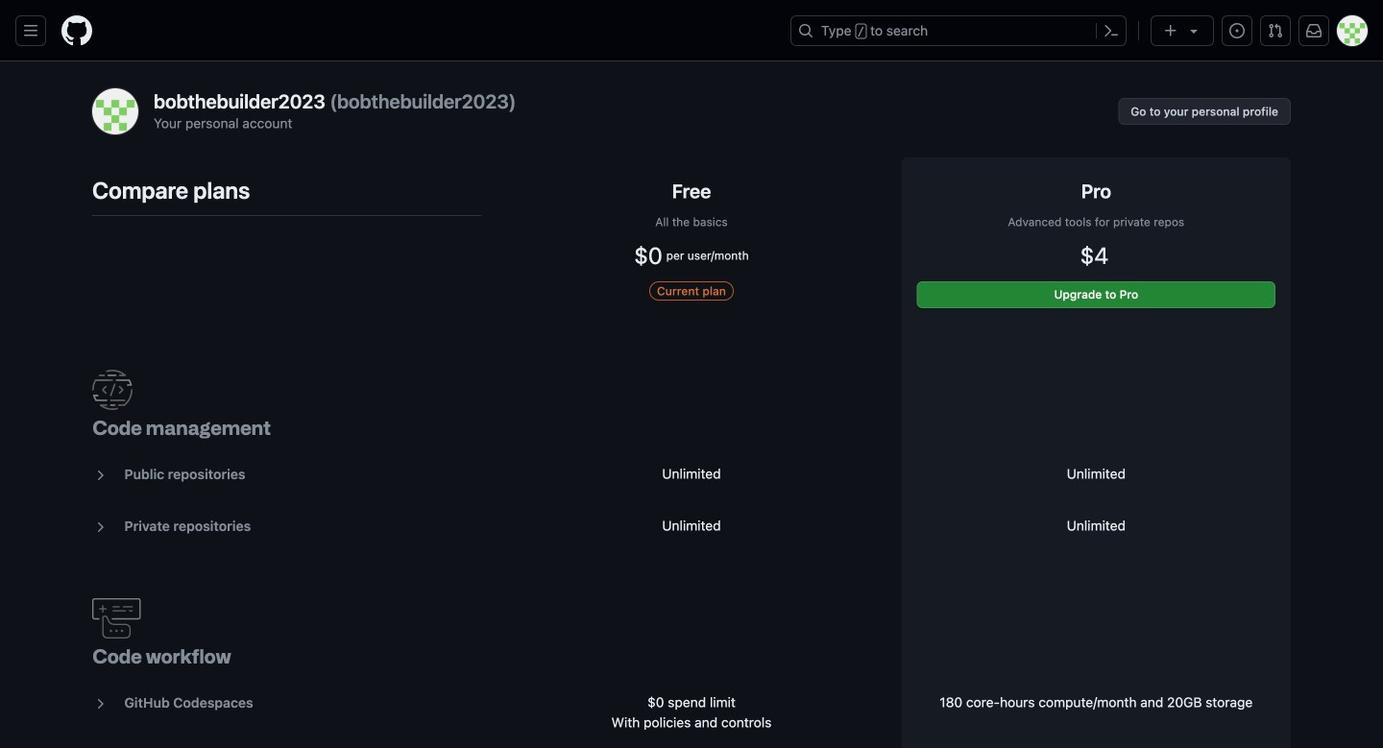 Task type: vqa. For each thing, say whether or not it's contained in the screenshot.
5th row from the bottom of the page
yes



Task type: describe. For each thing, give the bounding box(es) containing it.
cell for third row from the top of the page
[[894, 449, 1299, 500]]

triangle down image
[[1186, 23, 1202, 38]]

chevron right image
[[92, 696, 108, 712]]

4 cell from the top
[[894, 552, 1299, 677]]

4 row from the top
[[85, 500, 1299, 552]]

homepage image
[[61, 15, 92, 46]]

1 cell from the top
[[894, 324, 1299, 449]]

@bobthebuilder2023 image
[[92, 88, 138, 134]]

row header for chevron right icon
[[85, 552, 489, 677]]

6 row from the top
[[85, 677, 1299, 748]]

2 row from the top
[[85, 324, 1299, 449]]

git pull request image
[[1268, 23, 1283, 38]]

cell for 4th row from the top of the page
[[894, 500, 1299, 552]]



Task type: locate. For each thing, give the bounding box(es) containing it.
3 cell from the top
[[894, 500, 1299, 552]]

0 vertical spatial row header
[[85, 324, 489, 449]]

0 vertical spatial chevron right image
[[92, 468, 108, 483]]

2 cell from the top
[[894, 449, 1299, 500]]

5 cell from the top
[[894, 677, 1299, 748]]

issue opened image
[[1230, 23, 1245, 38]]

plus image
[[1163, 23, 1179, 38]]

2 chevron right image from the top
[[92, 520, 108, 535]]

chevron right image for third row from the top of the page
[[92, 468, 108, 483]]

column header
[[894, 158, 1299, 324]]

command palette image
[[1104, 23, 1119, 38]]

1 row header from the top
[[85, 324, 489, 449]]

5 row from the top
[[85, 552, 1299, 677]]

1 chevron right image from the top
[[92, 468, 108, 483]]

cell for sixth row from the top of the page
[[894, 677, 1299, 748]]

2 row header from the top
[[85, 552, 489, 677]]

row header for chevron right image related to third row from the top of the page
[[85, 324, 489, 449]]

cell
[[894, 324, 1299, 449], [894, 449, 1299, 500], [894, 500, 1299, 552], [894, 552, 1299, 677], [894, 677, 1299, 748]]

1 row from the top
[[85, 158, 1299, 324]]

row group
[[85, 324, 1299, 552], [85, 552, 1299, 748]]

1 vertical spatial chevron right image
[[92, 520, 108, 535]]

1 vertical spatial row header
[[85, 552, 489, 677]]

3 row from the top
[[85, 449, 1299, 500]]

row header
[[85, 324, 489, 449], [85, 552, 489, 677]]

notifications image
[[1306, 23, 1322, 38]]

row
[[85, 158, 1299, 324], [85, 324, 1299, 449], [85, 449, 1299, 500], [85, 500, 1299, 552], [85, 552, 1299, 677], [85, 677, 1299, 748]]

table
[[85, 158, 1299, 748]]

1 row group from the top
[[85, 324, 1299, 552]]

2 row group from the top
[[85, 552, 1299, 748]]

chevron right image for 4th row from the top of the page
[[92, 520, 108, 535]]

chevron right image
[[92, 468, 108, 483], [92, 520, 108, 535]]



